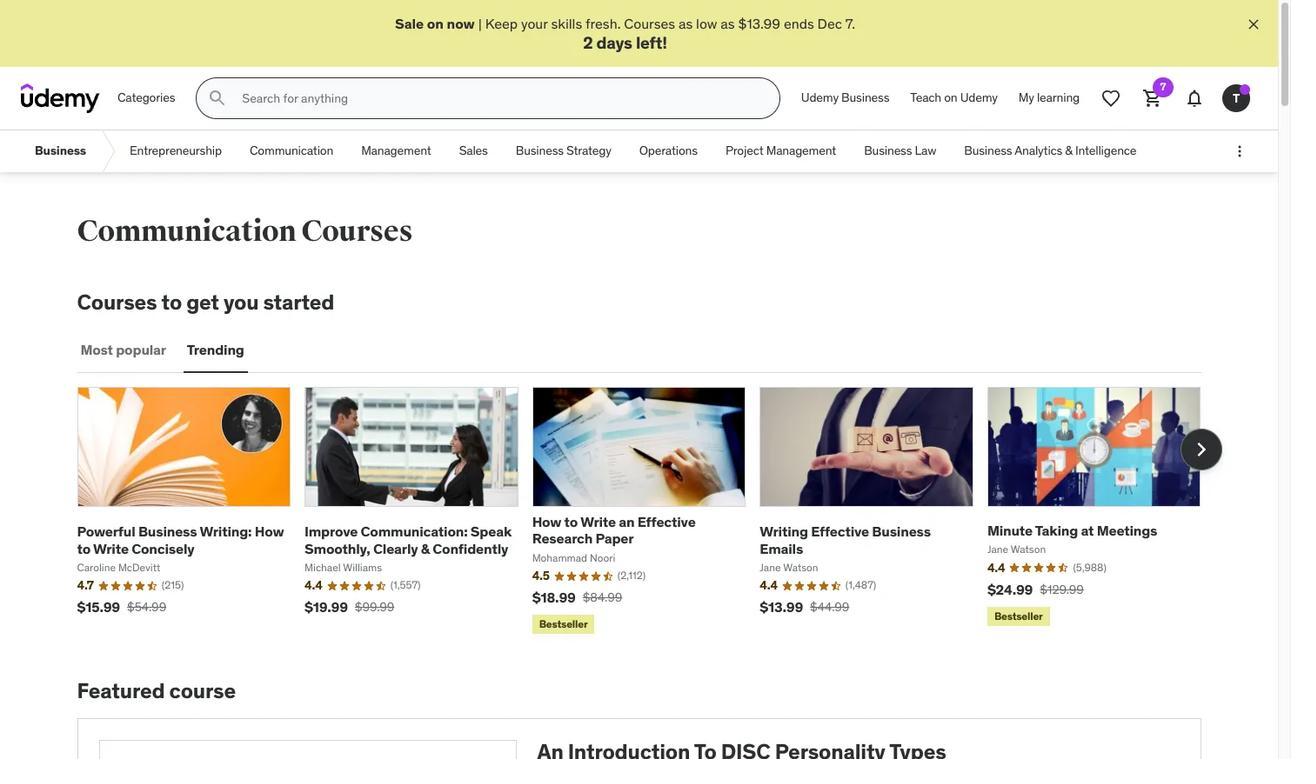 Task type: vqa. For each thing, say whether or not it's contained in the screenshot.
the (GenAI)
no



Task type: locate. For each thing, give the bounding box(es) containing it.
1 horizontal spatial write
[[581, 514, 616, 531]]

1 vertical spatial to
[[565, 514, 578, 531]]

7.
[[846, 15, 856, 32]]

management link
[[347, 131, 445, 173]]

most
[[81, 342, 113, 359]]

0 vertical spatial to
[[162, 289, 182, 316]]

$13.99
[[739, 15, 781, 32]]

& right clearly
[[421, 540, 430, 558]]

how to write an effective research paper
[[532, 514, 696, 548]]

udemy up project management
[[802, 90, 839, 106]]

effective inside writing effective business emails
[[811, 523, 870, 541]]

management inside management link
[[361, 143, 431, 159]]

on inside sale on now | keep your skills fresh. courses as low as $13.99 ends dec 7. 2 days left!
[[427, 15, 444, 32]]

learning
[[1038, 90, 1080, 106]]

effective
[[638, 514, 696, 531], [811, 523, 870, 541]]

low
[[696, 15, 718, 32]]

business inside powerful business writing: how to write concisely
[[138, 523, 197, 541]]

powerful business writing: how to write concisely link
[[77, 523, 284, 558]]

fresh.
[[586, 15, 621, 32]]

now
[[447, 15, 475, 32]]

how right speak
[[532, 514, 562, 531]]

0 vertical spatial courses
[[624, 15, 676, 32]]

how right writing: on the bottom left of page
[[255, 523, 284, 541]]

how to write an effective research paper link
[[532, 514, 696, 548]]

to for write
[[565, 514, 578, 531]]

get
[[186, 289, 219, 316]]

submit search image
[[207, 88, 228, 109]]

0 horizontal spatial effective
[[638, 514, 696, 531]]

1 horizontal spatial on
[[945, 90, 958, 106]]

& right analytics
[[1066, 143, 1073, 159]]

1 horizontal spatial as
[[721, 15, 735, 32]]

project management
[[726, 143, 837, 159]]

udemy
[[802, 90, 839, 106], [961, 90, 998, 106]]

write left an
[[581, 514, 616, 531]]

effective right an
[[638, 514, 696, 531]]

management right project
[[767, 143, 837, 159]]

2 management from the left
[[767, 143, 837, 159]]

write
[[581, 514, 616, 531], [93, 540, 129, 558]]

to for get
[[162, 289, 182, 316]]

0 horizontal spatial write
[[93, 540, 129, 558]]

project management link
[[712, 131, 851, 173]]

powerful business writing: how to write concisely
[[77, 523, 284, 558]]

0 horizontal spatial on
[[427, 15, 444, 32]]

as left low
[[679, 15, 693, 32]]

on
[[427, 15, 444, 32], [945, 90, 958, 106]]

7 link
[[1133, 78, 1174, 119]]

0 horizontal spatial &
[[421, 540, 430, 558]]

writing
[[760, 523, 809, 541]]

2 horizontal spatial courses
[[624, 15, 676, 32]]

categories
[[118, 90, 175, 106]]

0 horizontal spatial as
[[679, 15, 693, 32]]

close image
[[1246, 16, 1263, 33]]

concisely
[[132, 540, 195, 558]]

|
[[479, 15, 482, 32]]

wishlist image
[[1101, 88, 1122, 109]]

1 udemy from the left
[[802, 90, 839, 106]]

to left get
[[162, 289, 182, 316]]

communication courses
[[77, 213, 413, 250]]

2 horizontal spatial to
[[565, 514, 578, 531]]

carousel element
[[77, 387, 1223, 639]]

you
[[224, 289, 259, 316]]

my learning link
[[1009, 78, 1091, 119]]

taking
[[1036, 522, 1079, 539]]

teach
[[911, 90, 942, 106]]

0 horizontal spatial to
[[77, 540, 91, 558]]

minute
[[988, 522, 1033, 539]]

udemy left my
[[961, 90, 998, 106]]

1 horizontal spatial &
[[1066, 143, 1073, 159]]

communication inside 'link'
[[250, 143, 334, 159]]

0 horizontal spatial udemy
[[802, 90, 839, 106]]

0 vertical spatial &
[[1066, 143, 1073, 159]]

research
[[532, 530, 593, 548]]

on right teach
[[945, 90, 958, 106]]

how inside powerful business writing: how to write concisely
[[255, 523, 284, 541]]

dec
[[818, 15, 843, 32]]

1 vertical spatial on
[[945, 90, 958, 106]]

udemy business link
[[791, 78, 900, 119]]

as right low
[[721, 15, 735, 32]]

1 horizontal spatial management
[[767, 143, 837, 159]]

2 vertical spatial courses
[[77, 289, 157, 316]]

1 horizontal spatial effective
[[811, 523, 870, 541]]

keep
[[486, 15, 518, 32]]

1 vertical spatial &
[[421, 540, 430, 558]]

7
[[1161, 80, 1167, 93]]

trending
[[187, 342, 244, 359]]

0 horizontal spatial management
[[361, 143, 431, 159]]

1 vertical spatial write
[[93, 540, 129, 558]]

1 horizontal spatial to
[[162, 289, 182, 316]]

to left paper
[[565, 514, 578, 531]]

management left sales
[[361, 143, 431, 159]]

1 horizontal spatial courses
[[302, 213, 413, 250]]

t link
[[1216, 78, 1258, 119]]

how
[[532, 514, 562, 531], [255, 523, 284, 541]]

confidently
[[433, 540, 509, 558]]

write left concisely at the bottom of the page
[[93, 540, 129, 558]]

course
[[169, 679, 236, 706]]

2 vertical spatial to
[[77, 540, 91, 558]]

effective right writing
[[811, 523, 870, 541]]

1 horizontal spatial how
[[532, 514, 562, 531]]

ends
[[784, 15, 815, 32]]

business law link
[[851, 131, 951, 173]]

to left concisely at the bottom of the page
[[77, 540, 91, 558]]

on left 'now' on the top of the page
[[427, 15, 444, 32]]

courses
[[624, 15, 676, 32], [302, 213, 413, 250], [77, 289, 157, 316]]

0 vertical spatial write
[[581, 514, 616, 531]]

0 vertical spatial communication
[[250, 143, 334, 159]]

minute taking at meetings link
[[988, 522, 1158, 539]]

courses inside sale on now | keep your skills fresh. courses as low as $13.99 ends dec 7. 2 days left!
[[624, 15, 676, 32]]

management inside project management link
[[767, 143, 837, 159]]

communication
[[250, 143, 334, 159], [77, 213, 296, 250]]

shopping cart with 7 items image
[[1143, 88, 1164, 109]]

to inside how to write an effective research paper
[[565, 514, 578, 531]]

1 management from the left
[[361, 143, 431, 159]]

0 vertical spatial on
[[427, 15, 444, 32]]

to
[[162, 289, 182, 316], [565, 514, 578, 531], [77, 540, 91, 558]]

business
[[842, 90, 890, 106], [35, 143, 86, 159], [516, 143, 564, 159], [865, 143, 913, 159], [965, 143, 1013, 159], [138, 523, 197, 541], [873, 523, 931, 541]]

teach on udemy link
[[900, 78, 1009, 119]]

entrepreneurship link
[[116, 131, 236, 173]]

as
[[679, 15, 693, 32], [721, 15, 735, 32]]

1 vertical spatial communication
[[77, 213, 296, 250]]

speak
[[471, 523, 512, 541]]

management
[[361, 143, 431, 159], [767, 143, 837, 159]]

how inside how to write an effective research paper
[[532, 514, 562, 531]]

my
[[1019, 90, 1035, 106]]

strategy
[[567, 143, 612, 159]]

1 horizontal spatial udemy
[[961, 90, 998, 106]]

arrow pointing to subcategory menu links image
[[100, 131, 116, 173]]

0 horizontal spatial how
[[255, 523, 284, 541]]



Task type: describe. For each thing, give the bounding box(es) containing it.
writing effective business emails
[[760, 523, 931, 558]]

improve
[[305, 523, 358, 541]]

udemy business
[[802, 90, 890, 106]]

you have alerts image
[[1240, 85, 1251, 95]]

business inside writing effective business emails
[[873, 523, 931, 541]]

Search for anything text field
[[239, 84, 759, 113]]

write inside powerful business writing: how to write concisely
[[93, 540, 129, 558]]

business strategy link
[[502, 131, 626, 173]]

t
[[1233, 90, 1240, 106]]

& inside improve communication: speak smoothly, clearly & confidently
[[421, 540, 430, 558]]

0 horizontal spatial courses
[[77, 289, 157, 316]]

sale on now | keep your skills fresh. courses as low as $13.99 ends dec 7. 2 days left!
[[395, 15, 856, 53]]

1 as from the left
[[679, 15, 693, 32]]

smoothly,
[[305, 540, 370, 558]]

project
[[726, 143, 764, 159]]

communication:
[[361, 523, 468, 541]]

udemy inside "link"
[[802, 90, 839, 106]]

clearly
[[373, 540, 418, 558]]

write inside how to write an effective research paper
[[581, 514, 616, 531]]

effective inside how to write an effective research paper
[[638, 514, 696, 531]]

analytics
[[1015, 143, 1063, 159]]

intelligence
[[1076, 143, 1137, 159]]

an
[[619, 514, 635, 531]]

started
[[263, 289, 335, 316]]

business analytics & intelligence link
[[951, 131, 1151, 173]]

operations link
[[626, 131, 712, 173]]

more subcategory menu links image
[[1232, 143, 1249, 160]]

on for teach on udemy
[[945, 90, 958, 106]]

2 udemy from the left
[[961, 90, 998, 106]]

udemy image
[[21, 84, 100, 113]]

business law
[[865, 143, 937, 159]]

skills
[[551, 15, 583, 32]]

communication for communication
[[250, 143, 334, 159]]

meetings
[[1097, 522, 1158, 539]]

sales
[[459, 143, 488, 159]]

writing effective business emails link
[[760, 523, 931, 558]]

to inside powerful business writing: how to write concisely
[[77, 540, 91, 558]]

business analytics & intelligence
[[965, 143, 1137, 159]]

trending button
[[184, 330, 248, 372]]

2 as from the left
[[721, 15, 735, 32]]

emails
[[760, 540, 804, 558]]

2
[[583, 33, 593, 53]]

your
[[521, 15, 548, 32]]

improve communication: speak smoothly, clearly & confidently
[[305, 523, 512, 558]]

improve communication: speak smoothly, clearly & confidently link
[[305, 523, 512, 558]]

teach on udemy
[[911, 90, 998, 106]]

communication link
[[236, 131, 347, 173]]

communication for communication courses
[[77, 213, 296, 250]]

next image
[[1188, 436, 1216, 464]]

entrepreneurship
[[130, 143, 222, 159]]

powerful
[[77, 523, 135, 541]]

business link
[[21, 131, 100, 173]]

days
[[597, 33, 633, 53]]

left!
[[636, 33, 667, 53]]

most popular
[[81, 342, 166, 359]]

writing:
[[200, 523, 252, 541]]

operations
[[640, 143, 698, 159]]

featured
[[77, 679, 165, 706]]

sale
[[395, 15, 424, 32]]

law
[[915, 143, 937, 159]]

on for sale on now | keep your skills fresh. courses as low as $13.99 ends dec 7. 2 days left!
[[427, 15, 444, 32]]

minute taking at meetings
[[988, 522, 1158, 539]]

most popular button
[[77, 330, 170, 372]]

paper
[[596, 530, 634, 548]]

categories button
[[107, 78, 186, 119]]

notifications image
[[1185, 88, 1206, 109]]

my learning
[[1019, 90, 1080, 106]]

courses to get you started
[[77, 289, 335, 316]]

popular
[[116, 342, 166, 359]]

business strategy
[[516, 143, 612, 159]]

sales link
[[445, 131, 502, 173]]

featured course
[[77, 679, 236, 706]]

at
[[1082, 522, 1095, 539]]

1 vertical spatial courses
[[302, 213, 413, 250]]



